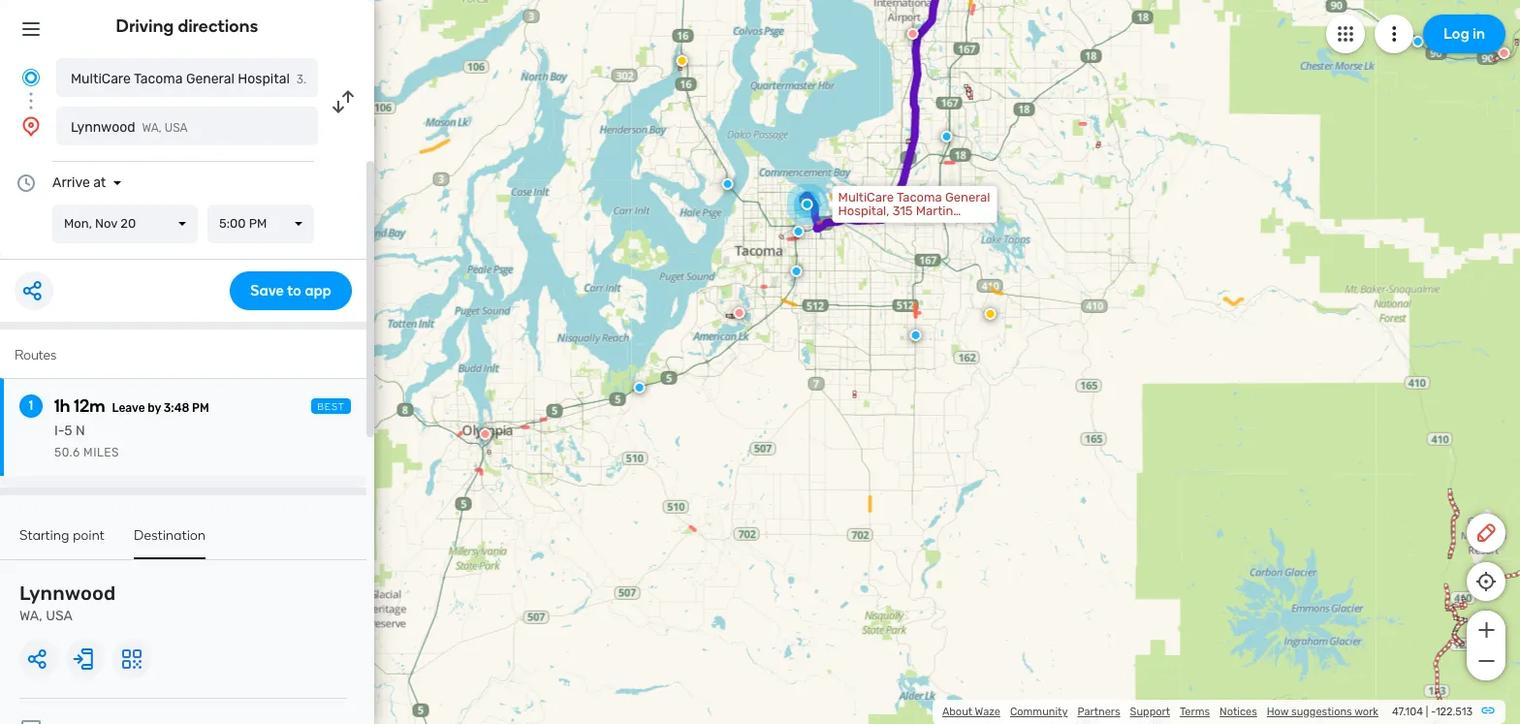 Task type: describe. For each thing, give the bounding box(es) containing it.
road closed image
[[734, 307, 745, 319]]

link image
[[1481, 703, 1496, 719]]

pencil image
[[1475, 522, 1498, 545]]

starting
[[19, 527, 69, 544]]

50.6
[[54, 446, 80, 460]]

arrive
[[52, 175, 90, 191]]

partners
[[1078, 706, 1121, 719]]

5:00 pm list box
[[208, 205, 314, 243]]

47.104 | -122.513
[[1392, 706, 1473, 719]]

1 vertical spatial road closed image
[[480, 428, 491, 440]]

mon,
[[64, 216, 92, 231]]

notices
[[1220, 706, 1257, 719]]

nov
[[95, 216, 118, 231]]

suggestions
[[1292, 706, 1352, 719]]

multicare tacoma general hospital
[[71, 71, 290, 87]]

1 horizontal spatial road closed image
[[907, 28, 919, 40]]

partners link
[[1078, 706, 1121, 719]]

5:00 pm
[[219, 216, 267, 231]]

1h
[[54, 396, 70, 417]]

47.104
[[1392, 706, 1424, 719]]

hazard image
[[676, 55, 688, 67]]

starting point
[[19, 527, 105, 544]]

20
[[121, 216, 136, 231]]

waze
[[975, 706, 1001, 719]]

0 vertical spatial lynnwood
[[71, 119, 135, 136]]

work
[[1355, 706, 1379, 719]]

current location image
[[19, 66, 43, 89]]

5:00
[[219, 216, 246, 231]]

12m
[[74, 396, 105, 417]]

i-5 n 50.6 miles
[[54, 423, 119, 460]]

starting point button
[[19, 527, 105, 558]]

1 vertical spatial police image
[[791, 266, 802, 277]]

1 vertical spatial lynnwood wa, usa
[[19, 582, 116, 624]]

location image
[[19, 114, 43, 138]]

about
[[942, 706, 973, 719]]

hazard image
[[985, 308, 996, 320]]

multicare
[[71, 71, 131, 87]]

notices link
[[1220, 706, 1257, 719]]

routes
[[15, 347, 57, 364]]

pm inside list box
[[249, 216, 267, 231]]

-
[[1431, 706, 1436, 719]]

mon, nov 20 list box
[[52, 205, 198, 243]]

destination button
[[134, 527, 206, 559]]

hospital
[[238, 71, 290, 87]]

0 horizontal spatial usa
[[46, 608, 73, 624]]

0 horizontal spatial police image
[[634, 382, 645, 393]]

1
[[29, 398, 33, 414]]

community
[[1010, 706, 1068, 719]]

best
[[317, 401, 345, 413]]

directions
[[178, 16, 258, 37]]



Task type: vqa. For each thing, say whether or not it's contained in the screenshot.
Chinatown, to the middle
no



Task type: locate. For each thing, give the bounding box(es) containing it.
0 vertical spatial road closed image
[[907, 28, 919, 40]]

1 vertical spatial pm
[[192, 401, 209, 415]]

lynnwood
[[71, 119, 135, 136], [19, 582, 116, 605]]

1 horizontal spatial wa,
[[142, 121, 162, 135]]

support
[[1130, 706, 1170, 719]]

5
[[64, 423, 72, 439]]

wa, down tacoma
[[142, 121, 162, 135]]

lynnwood wa, usa
[[71, 119, 188, 136], [19, 582, 116, 624]]

2 horizontal spatial police image
[[941, 131, 953, 142]]

2 vertical spatial police image
[[910, 330, 922, 341]]

driving directions
[[116, 16, 258, 37]]

0 vertical spatial police image
[[941, 131, 953, 142]]

leave
[[112, 401, 145, 415]]

multicare tacoma general hospital button
[[56, 58, 318, 97]]

pm inside 1h 12m leave by 3:48 pm
[[192, 401, 209, 415]]

police image
[[722, 178, 734, 190], [793, 226, 804, 237], [910, 330, 922, 341]]

zoom out image
[[1474, 650, 1499, 673]]

community link
[[1010, 706, 1068, 719]]

1 horizontal spatial police image
[[791, 266, 802, 277]]

0 horizontal spatial wa,
[[19, 608, 42, 624]]

by
[[148, 401, 161, 415]]

1h 12m leave by 3:48 pm
[[54, 396, 209, 417]]

2 horizontal spatial police image
[[910, 330, 922, 341]]

general
[[186, 71, 235, 87]]

support link
[[1130, 706, 1170, 719]]

0 vertical spatial pm
[[249, 216, 267, 231]]

arrive at
[[52, 175, 106, 191]]

mon, nov 20
[[64, 216, 136, 231]]

2 vertical spatial police image
[[634, 382, 645, 393]]

122.513
[[1436, 706, 1473, 719]]

lynnwood wa, usa down multicare
[[71, 119, 188, 136]]

lynnwood down starting point button
[[19, 582, 116, 605]]

pm right 5:00
[[249, 216, 267, 231]]

usa down starting point button
[[46, 608, 73, 624]]

about waze community partners support terms notices how suggestions work
[[942, 706, 1379, 719]]

0 vertical spatial lynnwood wa, usa
[[71, 119, 188, 136]]

0 horizontal spatial road closed image
[[480, 428, 491, 440]]

0 vertical spatial usa
[[165, 121, 188, 135]]

how suggestions work link
[[1267, 706, 1379, 719]]

1 horizontal spatial police image
[[793, 226, 804, 237]]

1 horizontal spatial usa
[[165, 121, 188, 135]]

1 vertical spatial lynnwood
[[19, 582, 116, 605]]

zoom in image
[[1474, 619, 1499, 642]]

usa down multicare tacoma general hospital
[[165, 121, 188, 135]]

computer image
[[19, 719, 43, 724]]

pm
[[249, 216, 267, 231], [192, 401, 209, 415]]

clock image
[[15, 172, 38, 195]]

0 horizontal spatial police image
[[722, 178, 734, 190]]

1 vertical spatial police image
[[793, 226, 804, 237]]

about waze link
[[942, 706, 1001, 719]]

wa, down starting point button
[[19, 608, 42, 624]]

police image
[[941, 131, 953, 142], [791, 266, 802, 277], [634, 382, 645, 393]]

lynnwood wa, usa down starting point button
[[19, 582, 116, 624]]

i-
[[54, 423, 64, 439]]

3:48
[[164, 401, 189, 415]]

tacoma
[[134, 71, 183, 87]]

at
[[93, 175, 106, 191]]

terms
[[1180, 706, 1210, 719]]

pm right 3:48
[[192, 401, 209, 415]]

n
[[76, 423, 85, 439]]

point
[[73, 527, 105, 544]]

destination
[[134, 527, 206, 544]]

miles
[[83, 446, 119, 460]]

road closed image
[[907, 28, 919, 40], [480, 428, 491, 440]]

how
[[1267, 706, 1289, 719]]

usa
[[165, 121, 188, 135], [46, 608, 73, 624]]

terms link
[[1180, 706, 1210, 719]]

0 horizontal spatial pm
[[192, 401, 209, 415]]

1 vertical spatial wa,
[[19, 608, 42, 624]]

0 vertical spatial police image
[[722, 178, 734, 190]]

lynnwood down multicare
[[71, 119, 135, 136]]

0 vertical spatial wa,
[[142, 121, 162, 135]]

1 horizontal spatial pm
[[249, 216, 267, 231]]

|
[[1426, 706, 1429, 719]]

wa,
[[142, 121, 162, 135], [19, 608, 42, 624]]

driving
[[116, 16, 174, 37]]

1 vertical spatial usa
[[46, 608, 73, 624]]



